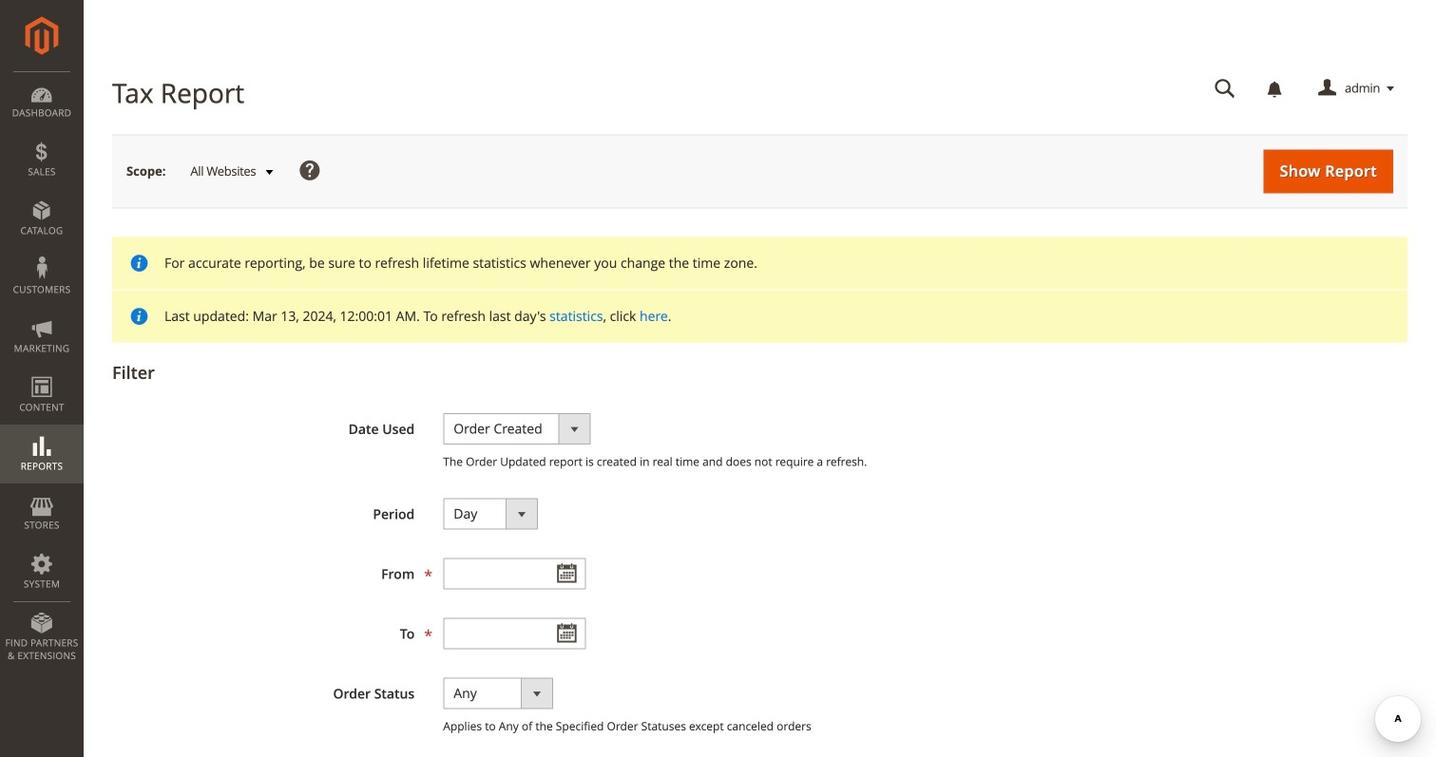 Task type: locate. For each thing, give the bounding box(es) containing it.
None text field
[[443, 558, 586, 590]]

None text field
[[1202, 72, 1250, 106], [443, 618, 586, 650], [1202, 72, 1250, 106], [443, 618, 586, 650]]

menu bar
[[0, 71, 84, 673]]



Task type: describe. For each thing, give the bounding box(es) containing it.
magento admin panel image
[[25, 16, 58, 55]]



Task type: vqa. For each thing, say whether or not it's contained in the screenshot.
text box
yes



